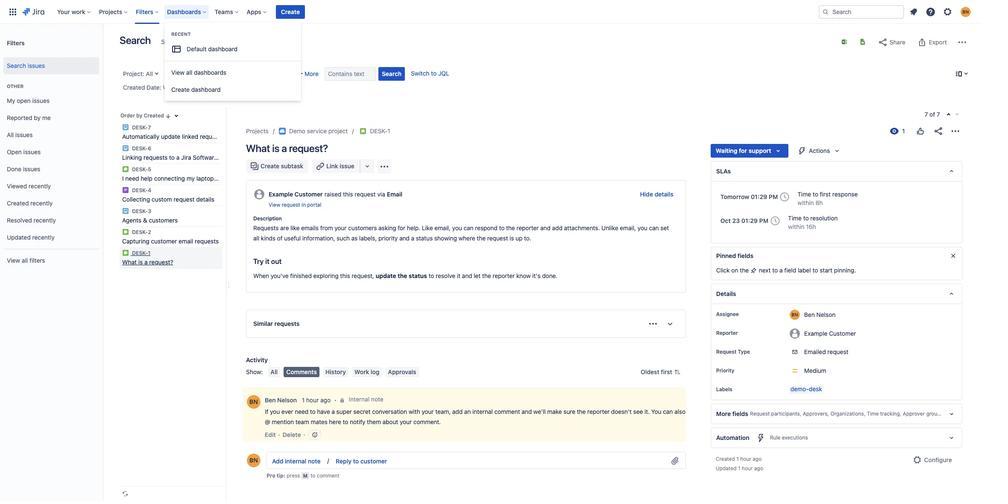 Task type: describe. For each thing, give the bounding box(es) containing it.
customers inside requests are like emails from your customers asking for help. like email, you can respond to the reporter and add attachments. unlike email, you can set all kinds of useful information, such as labels, priority and a status showing where the request is up to.
[[348, 224, 377, 232]]

1 vertical spatial 01:29
[[742, 217, 758, 224]]

press
[[287, 472, 300, 479]]

approvers,
[[803, 411, 829, 417]]

1 vertical spatial this
[[340, 272, 350, 279]]

search image
[[822, 8, 829, 15]]

2 email, from the left
[[620, 224, 636, 232]]

days
[[235, 84, 248, 91]]

1 vertical spatial filters
[[7, 39, 25, 46]]

search for search button
[[382, 70, 402, 77]]

resolution
[[811, 214, 838, 222]]

1 vertical spatial reporter
[[493, 272, 515, 279]]

newest first image
[[674, 369, 681, 376]]

updated inside the created 1 hour ago updated 1 hour ago
[[716, 465, 737, 472]]

projects for projects dropdown button
[[99, 8, 122, 15]]

level
[[233, 175, 246, 182]]

desk-4
[[131, 187, 151, 194]]

1 horizontal spatial can
[[649, 224, 659, 232]]

example for example customer raised this request via email
[[269, 191, 293, 198]]

1 horizontal spatial 7
[[925, 111, 928, 118]]

such
[[337, 235, 350, 242]]

a left field
[[780, 267, 783, 274]]

to right laptop
[[215, 175, 221, 182]]

to.
[[524, 235, 531, 242]]

not available - this is the last issue image
[[954, 111, 961, 118]]

need inside if you ever need to have a super secret conversation with your team, add an internal comment and we'll make sure the reporter doesn't see it. you can also @ mention team mates here to notify them about your comment.
[[295, 408, 308, 415]]

desk- for what is a request?
[[132, 250, 148, 256]]

and down help.
[[399, 235, 410, 242]]

we'll
[[534, 408, 546, 415]]

work
[[72, 8, 85, 15]]

projects for projects link
[[246, 127, 269, 135]]

useful
[[284, 235, 301, 242]]

@
[[265, 418, 270, 426]]

view for view request in portal
[[269, 202, 280, 208]]

desk- for linking requests to a jira software issue
[[132, 145, 148, 152]]

example customer raised this request via email
[[269, 191, 402, 198]]

1 horizontal spatial note
[[371, 396, 384, 403]]

default dashboard link
[[164, 40, 301, 58]]

order
[[120, 112, 135, 119]]

1 horizontal spatial you
[[452, 224, 462, 232]]

filters button
[[133, 5, 162, 19]]

automatically
[[122, 133, 159, 140]]

remove criteria image
[[215, 84, 222, 91]]

log
[[371, 368, 380, 376]]

time inside more fields request participants, approvers, organizations, time tracking, approver groups, components, d
[[867, 411, 879, 417]]

2 vertical spatial is
[[138, 258, 143, 266]]

save
[[161, 38, 174, 45]]

0 vertical spatial nelson
[[817, 311, 836, 318]]

requests right similar
[[274, 320, 300, 327]]

1 horizontal spatial of
[[930, 111, 935, 118]]

notifications image
[[909, 7, 919, 17]]

resolve
[[436, 272, 455, 279]]

your profile and settings image
[[961, 7, 971, 17]]

previous issue 'desk-2' ( type 'k' ) image
[[945, 111, 952, 118]]

in
[[302, 202, 306, 208]]

from
[[320, 224, 333, 232]]

all issues
[[7, 131, 33, 138]]

organizations,
[[831, 411, 866, 417]]

a down demo service project image
[[282, 142, 287, 154]]

is inside requests are like emails from your customers asking for help. like email, you can respond to the reporter and add attachments. unlike email, you can set all kinds of useful information, such as labels, priority and a status showing where the request is up to.
[[510, 235, 514, 242]]

labels pin to top. only you can see pinned fields. image
[[734, 386, 741, 393]]

mates
[[311, 418, 328, 426]]

reported by me
[[7, 114, 51, 121]]

on
[[731, 267, 738, 274]]

my open issues
[[7, 97, 50, 104]]

showing
[[434, 235, 457, 242]]

issues for open issues
[[23, 148, 41, 155]]

it help image for linking requests to a jira software issue
[[122, 145, 129, 152]]

a inside if you ever need to have a super secret conversation with your team, add an internal comment and we'll make sure the reporter doesn't see it. you can also @ mention team mates here to notify them about your comment.
[[332, 408, 335, 415]]

customer inside button
[[360, 457, 387, 465]]

request inside 'link'
[[282, 202, 300, 208]]

reporter pin to top. only you can see pinned fields. image
[[740, 330, 747, 337]]

0 horizontal spatial 7
[[148, 124, 151, 131]]

link issue button
[[312, 159, 360, 173]]

2 horizontal spatial 7
[[937, 111, 940, 118]]

0 horizontal spatial what is a request?
[[122, 258, 173, 266]]

0 horizontal spatial request?
[[149, 258, 173, 266]]

1 vertical spatial desk-1
[[131, 250, 151, 256]]

0 horizontal spatial request
[[716, 349, 737, 355]]

1 horizontal spatial request?
[[289, 142, 328, 154]]

to left jira
[[169, 154, 175, 161]]

created recently
[[7, 199, 53, 207]]

reporter inside if you ever need to have a super secret conversation with your team, add an internal comment and we'll make sure the reporter doesn't see it. you can also @ mention team mates here to notify them about your comment.
[[587, 408, 610, 415]]

more fields element
[[711, 404, 981, 424]]

see
[[633, 408, 643, 415]]

the inside if you ever need to have a super secret conversation with your team, add an internal comment and we'll make sure the reporter doesn't see it. you can also @ mention team mates here to notify them about your comment.
[[577, 408, 586, 415]]

0 horizontal spatial it
[[265, 258, 270, 265]]

create for create
[[281, 8, 300, 15]]

collecting
[[122, 196, 150, 203]]

and left attachments.
[[540, 224, 551, 232]]

waiting for support
[[716, 147, 771, 154]]

desk- left copy link to issue image
[[370, 127, 388, 135]]

type
[[738, 349, 750, 355]]

to inside time to first response within 8h
[[813, 191, 818, 198]]

service request image
[[122, 166, 129, 173]]

0 vertical spatial is
[[272, 142, 279, 154]]

&
[[143, 217, 147, 224]]

requests right email
[[195, 238, 219, 245]]

label
[[798, 267, 811, 274]]

done.
[[542, 272, 558, 279]]

requests right "linked"
[[200, 133, 224, 140]]

1 vertical spatial 2
[[148, 229, 151, 235]]

automation
[[716, 434, 750, 441]]

details inside button
[[655, 191, 674, 198]]

1 vertical spatial status
[[409, 272, 427, 279]]

can inside if you ever need to have a super secret conversation with your team, add an internal comment and we'll make sure the reporter doesn't see it. you can also @ mention team mates here to notify them about your comment.
[[663, 408, 673, 415]]

2 vertical spatial ago
[[754, 465, 763, 472]]

reply to customer
[[336, 457, 387, 465]]

desk-7
[[131, 124, 151, 131]]

an
[[464, 408, 471, 415]]

activity
[[246, 356, 268, 364]]

1 hour ago
[[302, 396, 331, 404]]

requests
[[253, 224, 279, 232]]

0 horizontal spatial customer
[[151, 238, 177, 245]]

all for dashboards
[[186, 69, 192, 76]]

0 vertical spatial customers
[[149, 217, 178, 224]]

recently for created recently
[[30, 199, 53, 207]]

the left last
[[182, 84, 191, 91]]

0 vertical spatial 01:29
[[751, 193, 767, 200]]

0 vertical spatial this
[[343, 191, 353, 198]]

1 horizontal spatial desk-1
[[370, 127, 390, 135]]

printer
[[253, 175, 271, 182]]

add reaction image
[[311, 431, 318, 438]]

ever
[[281, 408, 293, 415]]

2 horizontal spatial you
[[638, 224, 648, 232]]

hide
[[640, 191, 653, 198]]

Search issues using keywords text field
[[325, 67, 376, 81]]

raised
[[325, 191, 341, 198]]

1 vertical spatial hour
[[740, 456, 751, 462]]

example for example customer
[[804, 330, 828, 337]]

1 vertical spatial ago
[[753, 456, 762, 462]]

oldest
[[641, 368, 659, 376]]

add inside requests are like emails from your customers asking for help. like email, you can respond to the reporter and add attachments. unlike email, you can set all kinds of useful information, such as labels, priority and a status showing where the request is up to.
[[552, 224, 563, 232]]

demo-desk link
[[789, 385, 824, 394]]

more button
[[294, 67, 322, 81]]

1 vertical spatial what
[[122, 258, 137, 266]]

open issues link
[[3, 144, 99, 161]]

dashboards
[[194, 69, 226, 76]]

notify
[[350, 418, 365, 426]]

custom
[[152, 196, 172, 203]]

first inside time to first response within 8h
[[820, 191, 831, 198]]

1 horizontal spatial what is a request?
[[246, 142, 328, 154]]

0 vertical spatial pm
[[769, 193, 778, 200]]

1 horizontal spatial search
[[120, 34, 151, 46]]

details element
[[711, 284, 962, 304]]

my open issues link
[[3, 92, 99, 109]]

created for created 1 hour ago updated 1 hour ago
[[716, 456, 735, 462]]

1 vertical spatial pm
[[759, 217, 769, 224]]

view for view all filters
[[7, 257, 20, 264]]

a left jira
[[176, 154, 180, 161]]

0 vertical spatial ago
[[320, 396, 331, 404]]

as inside button
[[176, 38, 182, 45]]

portal
[[307, 202, 321, 208]]

2 horizontal spatial your
[[422, 408, 434, 415]]

out
[[271, 258, 282, 265]]

laptop
[[196, 175, 214, 182]]

0 horizontal spatial details
[[196, 196, 214, 203]]

issue inside button
[[340, 162, 354, 170]]

create button
[[276, 5, 305, 19]]

to down the super
[[343, 418, 348, 426]]

issues inside my open issues link
[[32, 97, 50, 104]]

dashboard for default dashboard
[[208, 45, 238, 53]]

search issues link
[[3, 57, 99, 74]]

here
[[329, 418, 341, 426]]

add
[[272, 457, 283, 465]]

open issues
[[7, 148, 41, 155]]

1 vertical spatial 4
[[148, 187, 151, 194]]

team,
[[435, 408, 451, 415]]

create for create dashboard
[[171, 86, 190, 93]]

customer for example customer
[[829, 330, 856, 337]]

1 horizontal spatial ben nelson
[[804, 311, 836, 318]]

time for time to first response within 8h
[[798, 191, 811, 198]]

automatically update linked requests
[[122, 133, 224, 140]]

i
[[122, 175, 124, 182]]

labels
[[716, 386, 733, 393]]

show image
[[663, 317, 677, 331]]

more for more fields request participants, approvers, organizations, time tracking, approver groups, components, d
[[716, 410, 731, 417]]

pinned
[[716, 252, 736, 259]]

created for created date: within the last 4 weeks, 2 days
[[123, 84, 145, 91]]

if
[[265, 408, 268, 415]]

0 vertical spatial all
[[146, 70, 153, 77]]

mention
[[272, 418, 294, 426]]

open in google sheets image
[[859, 38, 866, 45]]

issues for all issues
[[15, 131, 33, 138]]

as inside requests are like emails from your customers asking for help. like email, you can respond to the reporter and add attachments. unlike email, you can set all kinds of useful information, such as labels, priority and a status showing where the request is up to.
[[351, 235, 358, 242]]

0 horizontal spatial ben nelson
[[265, 396, 297, 404]]

recently for viewed recently
[[29, 182, 51, 189]]

to inside requests are like emails from your customers asking for help. like email, you can respond to the reporter and add attachments. unlike email, you can set all kinds of useful information, such as labels, priority and a status showing where the request is up to.
[[499, 224, 505, 232]]

work log button
[[352, 367, 382, 377]]

all for all
[[271, 368, 278, 376]]

internal inside if you ever need to have a super secret conversation with your team, add an internal comment and we'll make sure the reporter doesn't see it. you can also @ mention team mates here to notify them about your comment.
[[472, 408, 493, 415]]

super
[[336, 408, 352, 415]]

a inside requests are like emails from your customers asking for help. like email, you can respond to the reporter and add attachments. unlike email, you can set all kinds of useful information, such as labels, priority and a status showing where the request is up to.
[[411, 235, 414, 242]]

by for reported
[[34, 114, 41, 121]]

demo service project
[[289, 127, 348, 135]]

automation element
[[711, 428, 962, 448]]

request left 'via'
[[355, 191, 376, 198]]

the right 'request,'
[[398, 272, 407, 279]]

1 horizontal spatial 2
[[230, 84, 234, 91]]

to left jql
[[431, 70, 437, 77]]

jira
[[181, 154, 191, 161]]

agents
[[122, 217, 141, 224]]

service request image for what is a request?
[[122, 249, 129, 256]]

done issues
[[7, 165, 40, 172]]

2 vertical spatial hour
[[742, 465, 753, 472]]

description
[[253, 215, 282, 222]]

next to a field label to start pinning.
[[757, 267, 856, 274]]

like
[[422, 224, 433, 232]]

issues for search issues
[[28, 62, 45, 69]]

oct 23 01:29 pm
[[721, 217, 769, 224]]

them
[[367, 418, 381, 426]]

tomorrow
[[721, 193, 749, 200]]

0 vertical spatial need
[[125, 175, 139, 182]]

1 horizontal spatial it
[[457, 272, 460, 279]]

to left resolve
[[429, 272, 434, 279]]

vote options: no one has voted for this issue yet. image
[[915, 126, 926, 136]]

settings image
[[943, 7, 953, 17]]

0 horizontal spatial can
[[464, 224, 474, 232]]

to left start
[[813, 267, 818, 274]]

request inside more fields request participants, approvers, organizations, time tracking, approver groups, components, d
[[750, 411, 770, 417]]

0 vertical spatial hour
[[306, 396, 319, 404]]

are
[[280, 224, 289, 232]]

add inside if you ever need to have a super secret conversation with your team, add an internal comment and we'll make sure the reporter doesn't see it. you can also @ mention team mates here to notify them about your comment.
[[452, 408, 463, 415]]

software
[[193, 154, 217, 161]]

Search field
[[819, 5, 904, 19]]

history
[[325, 368, 346, 376]]

components,
[[946, 411, 979, 417]]

primary element
[[5, 0, 819, 24]]

0 vertical spatial 4
[[204, 84, 208, 91]]

done issues link
[[3, 161, 99, 178]]

priority
[[378, 235, 398, 242]]

internal inside "button"
[[285, 457, 306, 465]]

the right the on at bottom right
[[740, 267, 749, 274]]

date:
[[147, 84, 161, 91]]

to right m
[[311, 472, 316, 479]]



Task type: vqa. For each thing, say whether or not it's contained in the screenshot.
Add people for Add people button within the 'People' Element
no



Task type: locate. For each thing, give the bounding box(es) containing it.
to up 8h
[[813, 191, 818, 198]]

requests down 6
[[144, 154, 168, 161]]

make
[[547, 408, 562, 415]]

0 horizontal spatial all
[[7, 131, 14, 138]]

1 vertical spatial it
[[457, 272, 460, 279]]

0 vertical spatial as
[[176, 38, 182, 45]]

0 horizontal spatial by
[[34, 114, 41, 121]]

1 horizontal spatial customers
[[348, 224, 377, 232]]

view inside 'link'
[[269, 202, 280, 208]]

create up "printer"
[[261, 162, 279, 170]]

linking requests to a jira software issue
[[122, 154, 233, 161]]

search issues group
[[3, 55, 99, 77]]

search down filters dropdown button
[[120, 34, 151, 46]]

internal up press
[[285, 457, 306, 465]]

your inside requests are like emails from your customers asking for help. like email, you can respond to the reporter and add attachments. unlike email, you can set all kinds of useful information, such as labels, priority and a status showing where the request is up to.
[[335, 224, 347, 232]]

first left newest first image
[[661, 368, 672, 376]]

work
[[355, 368, 369, 376]]

email,
[[435, 224, 451, 232], [620, 224, 636, 232]]

fields for more
[[733, 410, 748, 417]]

pm
[[769, 193, 778, 200], [759, 217, 769, 224]]

create inside "button"
[[171, 86, 190, 93]]

show:
[[246, 368, 263, 376]]

dashboard inside "button"
[[191, 86, 221, 93]]

2 vertical spatial service request image
[[122, 249, 129, 256]]

0 horizontal spatial projects
[[99, 8, 122, 15]]

add app image
[[379, 161, 389, 172]]

desk- for agents & customers
[[132, 208, 148, 214]]

1 horizontal spatial filters
[[136, 8, 153, 15]]

need up team
[[295, 408, 308, 415]]

create for create subtask
[[261, 162, 279, 170]]

copy link to issue image
[[389, 127, 395, 134]]

other group
[[3, 74, 99, 249]]

all issues link
[[3, 126, 99, 144]]

it help image up the agents
[[122, 208, 129, 214]]

view all dashboards
[[171, 69, 226, 76]]

emails
[[301, 224, 319, 232]]

create dashboard button
[[164, 81, 301, 98]]

order by created
[[120, 112, 164, 119]]

what is a request?
[[246, 142, 328, 154], [122, 258, 173, 266]]

menu bar
[[266, 367, 421, 377]]

1 vertical spatial create
[[171, 86, 190, 93]]

labels,
[[359, 235, 377, 242]]

more inside "dropdown button"
[[305, 70, 319, 77]]

created for created recently
[[7, 199, 29, 207]]

0 horizontal spatial your
[[335, 224, 347, 232]]

within inside time to first response within 8h
[[798, 199, 814, 206]]

banner
[[0, 0, 981, 24]]

your work
[[57, 8, 85, 15]]

0 vertical spatial internal
[[472, 408, 493, 415]]

this right raised
[[343, 191, 353, 198]]

all up created date: within the last 4 weeks, 2 days
[[186, 69, 192, 76]]

time inside time to resolution within 16h
[[788, 214, 802, 222]]

it right resolve
[[457, 272, 460, 279]]

1 vertical spatial service request image
[[122, 229, 129, 235]]

all left "kinds"
[[253, 235, 259, 242]]

1 horizontal spatial request
[[750, 411, 770, 417]]

and inside if you ever need to have a super secret conversation with your team, add an internal comment and we'll make sure the reporter doesn't see it. you can also @ mention team mates here to notify them about your comment.
[[522, 408, 532, 415]]

jira image
[[22, 7, 44, 17], [22, 7, 44, 17]]

it help image for agents & customers
[[122, 208, 129, 214]]

example up emailed
[[804, 330, 828, 337]]

1 vertical spatial ben nelson
[[265, 396, 297, 404]]

2 horizontal spatial view
[[269, 202, 280, 208]]

updated down automation
[[716, 465, 737, 472]]

recently
[[29, 182, 51, 189], [30, 199, 53, 207], [34, 216, 56, 224], [32, 233, 55, 241]]

0 vertical spatial projects
[[99, 8, 122, 15]]

customers up labels,
[[348, 224, 377, 232]]

1 horizontal spatial issue
[[340, 162, 354, 170]]

created inside the created 1 hour ago updated 1 hour ago
[[716, 456, 735, 462]]

0 vertical spatial your
[[335, 224, 347, 232]]

01:29 right 23 in the right top of the page
[[742, 217, 758, 224]]

1 horizontal spatial is
[[272, 142, 279, 154]]

issues inside done issues link
[[23, 165, 40, 172]]

to inside time to resolution within 16h
[[803, 214, 809, 222]]

edit button
[[265, 431, 276, 439]]

desk- for collecting custom request details
[[132, 187, 148, 194]]

0 horizontal spatial reporter
[[493, 272, 515, 279]]

by left me
[[34, 114, 41, 121]]

1 horizontal spatial 3
[[247, 175, 251, 182]]

0 vertical spatial time
[[798, 191, 811, 198]]

1 horizontal spatial all
[[186, 69, 192, 76]]

0 horizontal spatial desk-1
[[131, 250, 151, 256]]

1 vertical spatial customers
[[348, 224, 377, 232]]

0 vertical spatial customer
[[295, 191, 323, 198]]

0 vertical spatial first
[[820, 191, 831, 198]]

hide details button
[[635, 188, 679, 201]]

a down capturing
[[144, 258, 148, 266]]

service request image left the desk-1 link
[[360, 128, 367, 135]]

fields down labels pin to top. only you can see pinned fields. icon
[[733, 410, 748, 417]]

0 horizontal spatial is
[[138, 258, 143, 266]]

0 vertical spatial ben
[[804, 311, 815, 318]]

desk-3
[[131, 208, 151, 214]]

for inside requests are like emails from your customers asking for help. like email, you can respond to the reporter and add attachments. unlike email, you can set all kinds of useful information, such as labels, priority and a status showing where the request is up to.
[[398, 224, 405, 232]]

0 horizontal spatial customers
[[149, 217, 178, 224]]

request down example customer
[[828, 348, 849, 355]]

search button
[[378, 67, 405, 81]]

updated inside other group
[[7, 233, 31, 241]]

fields for pinned
[[738, 252, 754, 259]]

request,
[[352, 272, 374, 279]]

you left set
[[638, 224, 648, 232]]

0 vertical spatial for
[[739, 147, 747, 154]]

filters up search issues
[[7, 39, 25, 46]]

participants,
[[771, 411, 802, 417]]

information,
[[302, 235, 335, 242]]

service request image
[[360, 128, 367, 135], [122, 229, 129, 235], [122, 249, 129, 256]]

dashboard up view all dashboards link
[[208, 45, 238, 53]]

1 horizontal spatial customer
[[829, 330, 856, 337]]

1 vertical spatial your
[[422, 408, 434, 415]]

for inside dropdown button
[[739, 147, 747, 154]]

1 it help image from the top
[[122, 145, 129, 152]]

agents & customers
[[122, 217, 178, 224]]

apps
[[247, 8, 261, 15]]

and left 'we'll'
[[522, 408, 532, 415]]

2 horizontal spatial all
[[253, 235, 259, 242]]

1 email, from the left
[[435, 224, 451, 232]]

0 horizontal spatial email,
[[435, 224, 451, 232]]

issues inside "search issues" link
[[28, 62, 45, 69]]

clockicon image left within 16h button
[[769, 214, 782, 228]]

0 vertical spatial fields
[[738, 252, 754, 259]]

customer for example customer raised this request via email
[[295, 191, 323, 198]]

banner containing your work
[[0, 0, 981, 24]]

view all filters link
[[3, 252, 99, 269]]

apps button
[[244, 5, 270, 19]]

4 down help
[[148, 187, 151, 194]]

create dashboard
[[171, 86, 221, 93]]

recently down resolved recently link
[[32, 233, 55, 241]]

0 horizontal spatial update
[[161, 133, 180, 140]]

emailed request
[[804, 348, 849, 355]]

a right have
[[332, 408, 335, 415]]

of
[[930, 111, 935, 118], [277, 235, 283, 242]]

1 vertical spatial time
[[788, 214, 802, 222]]

delete button
[[283, 431, 301, 439]]

rule
[[770, 434, 781, 441]]

time to resolution within 16h
[[788, 214, 838, 230]]

request left in
[[282, 202, 300, 208]]

create inside button
[[281, 8, 300, 15]]

doesn't
[[611, 408, 632, 415]]

comment inside if you ever need to have a super secret conversation with your team, add an internal comment and we'll make sure the reporter doesn't see it. you can also @ mention team mates here to notify them about your comment.
[[494, 408, 520, 415]]

4 right last
[[204, 84, 208, 91]]

service request image for capturing customer email requests
[[122, 229, 129, 235]]

waiting
[[716, 147, 738, 154]]

can
[[464, 224, 474, 232], [649, 224, 659, 232], [663, 408, 673, 415]]

dashboard for create dashboard
[[191, 86, 221, 93]]

the right the let
[[482, 272, 491, 279]]

1 horizontal spatial email,
[[620, 224, 636, 232]]

request
[[716, 349, 737, 355], [750, 411, 770, 417]]

respond
[[475, 224, 498, 232]]

you inside if you ever need to have a super secret conversation with your team, add an internal comment and we'll make sure the reporter doesn't see it. you can also @ mention team mates here to notify them about your comment.
[[270, 408, 280, 415]]

hide message image
[[948, 251, 959, 261]]

issues inside the all issues link
[[15, 131, 33, 138]]

0 horizontal spatial add
[[452, 408, 463, 415]]

1 horizontal spatial details
[[655, 191, 674, 198]]

actions image
[[950, 126, 961, 136]]

more fields request participants, approvers, organizations, time tracking, approver groups, components, d
[[716, 410, 981, 417]]

of inside requests are like emails from your customers asking for help. like email, you can respond to the reporter and add attachments. unlike email, you can set all kinds of useful information, such as labels, priority and a status showing where the request is up to.
[[277, 235, 283, 242]]

0 vertical spatial desk-1
[[370, 127, 390, 135]]

copy link to comment image
[[384, 396, 390, 403]]

0 horizontal spatial view
[[7, 257, 20, 264]]

note inside add internal note "button"
[[308, 457, 321, 465]]

the left level
[[223, 175, 231, 182]]

clockicon image left within 8h button
[[778, 190, 792, 204]]

request? down "demo service project" link
[[289, 142, 328, 154]]

add
[[552, 224, 563, 232], [452, 408, 463, 415]]

the
[[182, 84, 191, 91], [223, 175, 231, 182], [506, 224, 515, 232], [477, 235, 486, 242], [740, 267, 749, 274], [398, 272, 407, 279], [482, 272, 491, 279], [577, 408, 586, 415]]

link issue
[[326, 162, 354, 170]]

you
[[452, 224, 462, 232], [638, 224, 648, 232], [270, 408, 280, 415]]

0 vertical spatial service request image
[[360, 128, 367, 135]]

link web pages and more image
[[362, 161, 372, 171]]

add left attachments.
[[552, 224, 563, 232]]

desk- for capturing customer email requests
[[132, 229, 148, 235]]

projects left demo service project image
[[246, 127, 269, 135]]

issues for done issues
[[23, 165, 40, 172]]

a
[[282, 142, 287, 154], [176, 154, 180, 161], [411, 235, 414, 242], [144, 258, 148, 266], [780, 267, 783, 274], [332, 408, 335, 415]]

7 up automatically
[[148, 124, 151, 131]]

2 vertical spatial your
[[400, 418, 412, 426]]

the down respond
[[477, 235, 486, 242]]

you right "if"
[[270, 408, 280, 415]]

fields inside "more fields" element
[[733, 410, 748, 417]]

2 horizontal spatial all
[[271, 368, 278, 376]]

2 vertical spatial reporter
[[587, 408, 610, 415]]

0 vertical spatial updated
[[7, 233, 31, 241]]

0 vertical spatial what
[[246, 142, 270, 154]]

field
[[784, 267, 796, 274]]

email, right unlike at top right
[[620, 224, 636, 232]]

ben nelson
[[804, 311, 836, 318], [265, 396, 297, 404]]

more down "labels"
[[716, 410, 731, 417]]

1 horizontal spatial what
[[246, 142, 270, 154]]

1 vertical spatial is
[[510, 235, 514, 242]]

recently for resolved recently
[[34, 216, 56, 224]]

1 vertical spatial customer
[[360, 457, 387, 465]]

all inside the all issues link
[[7, 131, 14, 138]]

projects inside projects dropdown button
[[99, 8, 122, 15]]

oct
[[721, 217, 731, 224]]

0 horizontal spatial filters
[[7, 39, 25, 46]]

create right apps dropdown button
[[281, 8, 300, 15]]

rule executions
[[770, 434, 808, 441]]

/
[[326, 457, 331, 464]]

can left set
[[649, 224, 659, 232]]

6
[[148, 145, 151, 152]]

time to first response within 8h
[[798, 191, 858, 206]]

demo-desk
[[791, 385, 822, 393]]

1 vertical spatial nelson
[[277, 396, 297, 404]]

ago
[[320, 396, 331, 404], [753, 456, 762, 462], [754, 465, 763, 472]]

your up 'such'
[[335, 224, 347, 232]]

all right show:
[[271, 368, 278, 376]]

1 vertical spatial projects
[[246, 127, 269, 135]]

pinning.
[[834, 267, 856, 274]]

open in microsoft excel image
[[841, 38, 848, 45]]

status left resolve
[[409, 272, 427, 279]]

time up within 16h button
[[788, 214, 802, 222]]

0 horizontal spatial 3
[[148, 208, 151, 214]]

demo service project image
[[279, 128, 286, 135]]

ben up example customer
[[804, 311, 815, 318]]

to right reply
[[353, 457, 359, 465]]

menu bar containing all
[[266, 367, 421, 377]]

request inside requests are like emails from your customers asking for help. like email, you can respond to the reporter and add attachments. unlike email, you can set all kinds of useful information, such as labels, priority and a status showing where the request is up to.
[[487, 235, 508, 242]]

by right order
[[136, 112, 142, 119]]

0 vertical spatial within
[[798, 199, 814, 206]]

desk- for automatically update linked requests
[[132, 124, 148, 131]]

0 vertical spatial filters
[[136, 8, 153, 15]]

demo
[[289, 127, 305, 135]]

internal
[[349, 396, 370, 403]]

switch to jql
[[411, 70, 449, 77]]

recent
[[171, 31, 191, 37]]

add attachment image
[[670, 456, 680, 466]]

0 vertical spatial it help image
[[122, 145, 129, 152]]

0 vertical spatial issue
[[219, 154, 233, 161]]

and left the let
[[462, 272, 472, 279]]

nelson up example customer
[[817, 311, 836, 318]]

issue right link
[[340, 162, 354, 170]]

request left participants, on the bottom of page
[[750, 411, 770, 417]]

small image
[[165, 113, 172, 120]]

filters
[[29, 257, 45, 264]]

email
[[387, 191, 402, 198]]

all inside all button
[[271, 368, 278, 376]]

0 horizontal spatial issue
[[219, 154, 233, 161]]

search inside "search issues" link
[[7, 62, 26, 69]]

0 vertical spatial it
[[265, 258, 270, 265]]

the right respond
[[506, 224, 515, 232]]

reporter inside requests are like emails from your customers asking for help. like email, you can respond to the reporter and add attachments. unlike email, you can set all kinds of useful information, such as labels, priority and a status showing where the request is up to.
[[517, 224, 539, 232]]

1 vertical spatial request?
[[149, 258, 173, 266]]

created down project:
[[123, 84, 145, 91]]

to left have
[[310, 408, 316, 415]]

1 vertical spatial comment
[[317, 472, 340, 479]]

search for search issues
[[7, 62, 26, 69]]

7 left previous issue 'desk-2' ( type 'k' ) icon
[[937, 111, 940, 118]]

3 up agents & customers
[[148, 208, 151, 214]]

0 vertical spatial create
[[281, 8, 300, 15]]

to inside button
[[353, 457, 359, 465]]

1 vertical spatial internal
[[285, 457, 306, 465]]

clockicon image for oct 23 01:29 pm
[[769, 214, 782, 228]]

is down capturing
[[138, 258, 143, 266]]

reporter up to.
[[517, 224, 539, 232]]

viewed
[[7, 182, 27, 189]]

all inside requests are like emails from your customers asking for help. like email, you can respond to the reporter and add attachments. unlike email, you can set all kinds of useful information, such as labels, priority and a status showing where the request is up to.
[[253, 235, 259, 242]]

1 vertical spatial within
[[788, 223, 805, 230]]

tomorrow 01:29 pm
[[721, 193, 778, 200]]

customers right '&'
[[149, 217, 178, 224]]

projects right work
[[99, 8, 122, 15]]

search up other
[[7, 62, 26, 69]]

ben nelson up ever
[[265, 396, 297, 404]]

view
[[171, 69, 185, 76], [269, 202, 280, 208], [7, 257, 20, 264]]

desk- up automatically
[[132, 124, 148, 131]]

updated recently link
[[3, 229, 99, 246]]

desk- up help
[[132, 166, 148, 173]]

desk
[[809, 385, 822, 393]]

by inside other group
[[34, 114, 41, 121]]

0 vertical spatial request
[[716, 349, 737, 355]]

help image
[[926, 7, 936, 17]]

your up comment. on the bottom
[[422, 408, 434, 415]]

requests
[[200, 133, 224, 140], [144, 154, 168, 161], [195, 238, 219, 245], [274, 320, 300, 327]]

request
[[355, 191, 376, 198], [174, 196, 195, 203], [282, 202, 300, 208], [487, 235, 508, 242], [828, 348, 849, 355]]

within inside time to resolution within 16h
[[788, 223, 805, 230]]

status inside requests are like emails from your customers asking for help. like email, you can respond to the reporter and add attachments. unlike email, you can set all kinds of useful information, such as labels, priority and a status showing where the request is up to.
[[416, 235, 433, 242]]

0 vertical spatial customer
[[151, 238, 177, 245]]

for left help.
[[398, 224, 405, 232]]

ben up "if"
[[265, 396, 276, 404]]

0 vertical spatial status
[[416, 235, 433, 242]]

need right i
[[125, 175, 139, 182]]

groups,
[[927, 411, 945, 417]]

it help image
[[122, 145, 129, 152], [122, 208, 129, 214]]

1 vertical spatial update
[[376, 272, 396, 279]]

first inside button
[[661, 368, 672, 376]]

1 horizontal spatial add
[[552, 224, 563, 232]]

clockicon image for tomorrow 01:29 pm
[[778, 190, 792, 204]]

all button
[[268, 367, 280, 377]]

view for view all dashboards
[[171, 69, 185, 76]]

recently up the created recently
[[29, 182, 51, 189]]

can right you
[[663, 408, 673, 415]]

more for more
[[305, 70, 319, 77]]

desk-2
[[131, 229, 151, 235]]

when
[[253, 272, 269, 279]]

to up within 16h button
[[803, 214, 809, 222]]

issues inside open issues link
[[23, 148, 41, 155]]

clockicon image
[[778, 190, 792, 204], [769, 214, 782, 228]]

it help image
[[122, 124, 129, 131]]

0 vertical spatial update
[[161, 133, 180, 140]]

create inside button
[[261, 162, 279, 170]]

desk-1 up add app icon
[[370, 127, 390, 135]]

1 vertical spatial ben
[[265, 396, 276, 404]]

view up "description"
[[269, 202, 280, 208]]

created inside created recently link
[[7, 199, 29, 207]]

1 vertical spatial need
[[295, 408, 308, 415]]

by
[[136, 112, 142, 119], [34, 114, 41, 121]]

1 horizontal spatial create
[[261, 162, 279, 170]]

time inside time to first response within 8h
[[798, 191, 811, 198]]

desk- up collecting
[[132, 187, 148, 194]]

desk- up '&'
[[132, 208, 148, 214]]

slas element
[[711, 161, 962, 182]]

m
[[303, 473, 308, 478]]

customer up emailed request
[[829, 330, 856, 337]]

search inside search button
[[382, 70, 402, 77]]

resolved recently
[[7, 216, 56, 224]]

hide details
[[640, 191, 674, 198]]

resolved
[[7, 216, 32, 224]]

by for order
[[136, 112, 142, 119]]

1 horizontal spatial your
[[400, 418, 412, 426]]

all for all issues
[[7, 131, 14, 138]]

create subtask
[[261, 162, 303, 170]]

other
[[7, 83, 24, 89]]

profile image of ben nelson image
[[247, 454, 261, 467]]

desk- for i need help connecting my laptop to the level 3 printer
[[132, 166, 148, 173]]

0 vertical spatial example
[[269, 191, 293, 198]]

share image
[[933, 126, 944, 136]]

appswitcher icon image
[[8, 7, 18, 17]]

comment
[[494, 408, 520, 415], [317, 472, 340, 479]]

recently for updated recently
[[32, 233, 55, 241]]

sidebar navigation image
[[93, 34, 112, 51]]

of left previous issue 'desk-2' ( type 'k' ) icon
[[930, 111, 935, 118]]

hour
[[306, 396, 319, 404], [740, 456, 751, 462], [742, 465, 753, 472]]

recently down viewed recently link
[[30, 199, 53, 207]]

0 horizontal spatial ben
[[265, 396, 276, 404]]

click on the
[[716, 267, 751, 274]]

request down my
[[174, 196, 195, 203]]

1 horizontal spatial view
[[171, 69, 185, 76]]

2 vertical spatial all
[[271, 368, 278, 376]]

0 vertical spatial clockicon image
[[778, 190, 792, 204]]

you up where
[[452, 224, 462, 232]]

can up where
[[464, 224, 474, 232]]

all for filters
[[22, 257, 28, 264]]

created inside order by created link
[[144, 112, 164, 119]]

more
[[305, 70, 319, 77], [716, 410, 731, 417]]

priority
[[716, 367, 734, 374]]

1 horizontal spatial for
[[739, 147, 747, 154]]

about
[[383, 418, 398, 426]]

0 horizontal spatial comment
[[317, 472, 340, 479]]

projects button
[[96, 5, 131, 19]]

1 vertical spatial request
[[750, 411, 770, 417]]

to right next
[[772, 267, 778, 274]]

1 vertical spatial view
[[269, 202, 280, 208]]

issue right the 'software'
[[219, 154, 233, 161]]

similar requests
[[253, 320, 300, 327]]

2 it help image from the top
[[122, 208, 129, 214]]

created down viewed
[[7, 199, 29, 207]]

reply
[[336, 457, 352, 465]]

time for time to resolution within 16h
[[788, 214, 802, 222]]

internal right an
[[472, 408, 493, 415]]

filters inside dropdown button
[[136, 8, 153, 15]]

service request with approvals image
[[122, 187, 129, 194]]

desk- up capturing
[[132, 229, 148, 235]]

1 vertical spatial for
[[398, 224, 405, 232]]



